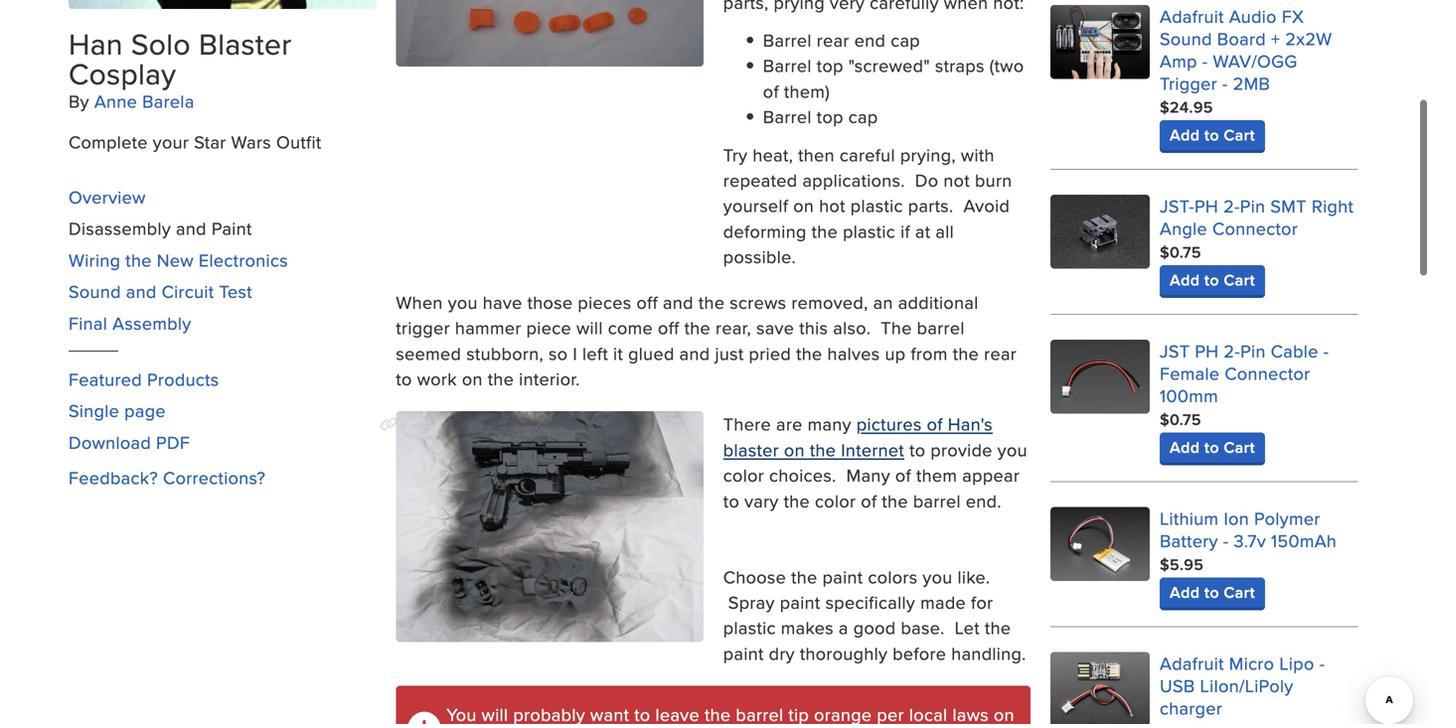 Task type: locate. For each thing, give the bounding box(es) containing it.
handling.
[[951, 641, 1026, 666]]

- inside adafruit micro lipo - usb liion/lipoly charger
[[1319, 651, 1325, 676]]

add down $24.95
[[1170, 123, 1200, 146]]

add to cart link down 100mm
[[1160, 433, 1265, 462]]

1 2- from the top
[[1223, 193, 1240, 218]]

0 horizontal spatial cap
[[848, 104, 878, 129]]

adafruit inside adafruit micro lipo - usb liion/lipoly charger
[[1160, 651, 1224, 676]]

charger
[[1160, 695, 1222, 721]]

cap up careful
[[848, 104, 878, 129]]

jst-ph 2-pin smt right angle connector link
[[1160, 193, 1354, 241]]

top view shot of a red and black jst ph 2-pin cable to female connector - 100mm. image
[[1051, 340, 1150, 414]]

cart inside jst-ph 2-pin smt right angle connector $0.75 add to cart
[[1224, 268, 1255, 291]]

2 cart from the top
[[1224, 268, 1255, 291]]

- right cable
[[1323, 338, 1329, 364]]

"screwed"
[[848, 53, 930, 78]]

0 vertical spatial you
[[448, 290, 478, 315]]

1 $0.75 from the top
[[1160, 240, 1201, 264]]

cap up the "screwed"
[[891, 27, 920, 53]]

color down choices.
[[815, 488, 856, 514]]

try
[[723, 142, 748, 167]]

your
[[153, 129, 189, 154]]

rear,
[[716, 315, 751, 340]]

connector for cable
[[1225, 361, 1310, 386]]

1 vertical spatial you
[[998, 437, 1027, 463]]

the inside overview disassembly and paint wiring the new electronics sound and circuit test final assembly
[[126, 247, 152, 273]]

you up appear
[[998, 437, 1027, 463]]

burn
[[975, 167, 1012, 193]]

plastic down applications.
[[850, 193, 903, 218]]

if
[[900, 219, 910, 244]]

barrel down them
[[913, 488, 961, 514]]

ph inside jst ph 2-pin cable - female connector 100mm $0.75 add to cart
[[1195, 338, 1219, 364]]

trigger
[[396, 315, 450, 340]]

1 vertical spatial cap
[[848, 104, 878, 129]]

guide navigation element
[[69, 174, 376, 465]]

2 adafruit from the top
[[1160, 651, 1224, 676]]

2 add to cart link from the top
[[1160, 265, 1265, 295]]

1 horizontal spatial paint
[[780, 590, 820, 615]]

yourself
[[723, 193, 788, 218]]

pin inside jst-ph 2-pin smt right angle connector $0.75 add to cart
[[1240, 193, 1265, 218]]

on right work
[[462, 366, 483, 392]]

add down $5.95
[[1170, 581, 1200, 604]]

cosplay
[[69, 52, 176, 95]]

-
[[1202, 48, 1208, 73], [1222, 70, 1228, 96], [1323, 338, 1329, 364], [1223, 528, 1229, 553], [1319, 651, 1325, 676]]

adafruit inside adafruit audio fx sound board + 2x2w amp - wav/ogg trigger - 2mb $24.95 add to cart
[[1160, 3, 1224, 29]]

0 vertical spatial rear
[[817, 27, 849, 53]]

4 add from the top
[[1170, 581, 1200, 604]]

ph left "smt"
[[1194, 193, 1218, 218]]

pin left "smt"
[[1240, 193, 1265, 218]]

many
[[808, 412, 851, 437]]

150mah
[[1271, 528, 1337, 553]]

2- for female
[[1224, 338, 1240, 364]]

to inside lithium ion polymer battery - 3.7v 150mah $5.95 add to cart
[[1204, 581, 1219, 604]]

the down many on the bottom of page
[[810, 437, 836, 463]]

the inside pictures of han's blaster on the internet
[[810, 437, 836, 463]]

are
[[776, 412, 803, 437]]

2 add from the top
[[1170, 268, 1200, 291]]

1 cart from the top
[[1224, 123, 1255, 146]]

dry
[[769, 641, 795, 666]]

3 add from the top
[[1170, 436, 1200, 459]]

an
[[873, 290, 893, 315]]

0 vertical spatial off
[[636, 290, 658, 315]]

$0.75 down jst- at the top right of page
[[1160, 240, 1201, 264]]

cart down jst-ph 2-pin smt right angle connector link
[[1224, 268, 1255, 291]]

add down angle
[[1170, 268, 1200, 291]]

0 vertical spatial $0.75
[[1160, 240, 1201, 264]]

to left work
[[396, 366, 412, 392]]

2 vertical spatial on
[[784, 437, 805, 463]]

guide information element
[[69, 0, 376, 154]]

adafruit for usb
[[1160, 651, 1224, 676]]

connector inside jst-ph 2-pin smt right angle connector $0.75 add to cart
[[1212, 215, 1298, 241]]

2mb
[[1233, 70, 1270, 96]]

1 vertical spatial ph
[[1195, 338, 1219, 364]]

appear
[[962, 463, 1020, 488]]

end.
[[966, 488, 1002, 514]]

2- inside jst-ph 2-pin smt right angle connector $0.75 add to cart
[[1223, 193, 1240, 218]]

ph inside jst-ph 2-pin smt right angle connector $0.75 add to cart
[[1194, 193, 1218, 218]]

sound down wiring
[[69, 279, 121, 304]]

2 $0.75 from the top
[[1160, 408, 1201, 431]]

connector
[[1212, 215, 1298, 241], [1225, 361, 1310, 386]]

sound up trigger
[[1160, 26, 1212, 51]]

of left them)
[[763, 78, 779, 104]]

feedback? corrections?
[[69, 465, 266, 491]]

paint left dry
[[723, 641, 764, 666]]

new
[[157, 247, 194, 273]]

and up assembly
[[126, 279, 157, 304]]

adafruit for board
[[1160, 3, 1224, 29]]

on
[[793, 193, 814, 218], [462, 366, 483, 392], [784, 437, 805, 463]]

- left "2mb"
[[1222, 70, 1228, 96]]

adafruit
[[1160, 3, 1224, 29], [1160, 651, 1224, 676]]

+
[[1271, 26, 1280, 51]]

1 adafruit from the top
[[1160, 3, 1224, 29]]

4 cart from the top
[[1224, 581, 1255, 604]]

jst
[[1160, 338, 1190, 364]]

connector right angle
[[1212, 215, 1298, 241]]

and
[[176, 216, 207, 241], [126, 279, 157, 304], [663, 290, 694, 315], [679, 341, 710, 366]]

interior.
[[519, 366, 580, 392]]

up
[[885, 341, 906, 366]]

1 add from the top
[[1170, 123, 1200, 146]]

the down choices.
[[784, 488, 810, 514]]

1 vertical spatial rear
[[984, 341, 1017, 366]]

the left new
[[126, 247, 152, 273]]

come
[[608, 315, 653, 340]]

plastic down the spray in the right of the page
[[723, 615, 776, 641]]

sound and circuit test link
[[69, 279, 252, 304]]

colors
[[868, 564, 918, 590]]

2- right angle
[[1223, 193, 1240, 218]]

featured products single page download pdf
[[69, 367, 219, 455]]

cart inside adafruit audio fx sound board + 2x2w amp - wav/ogg trigger - 2mb $24.95 add to cart
[[1224, 123, 1255, 146]]

0 vertical spatial sound
[[1160, 26, 1212, 51]]

add inside adafruit audio fx sound board + 2x2w amp - wav/ogg trigger - 2mb $24.95 add to cart
[[1170, 123, 1200, 146]]

1 vertical spatial barrel
[[763, 53, 812, 78]]

add inside jst-ph 2-pin smt right angle connector $0.75 add to cart
[[1170, 268, 1200, 291]]

the left rear,
[[684, 315, 711, 340]]

2x2w
[[1285, 26, 1332, 51]]

cart up ion on the right bottom of the page
[[1224, 436, 1255, 459]]

to down battery
[[1204, 581, 1219, 604]]

pictures of han's blaster on the internet
[[723, 412, 993, 463]]

will
[[576, 315, 603, 340]]

to inside jst-ph 2-pin smt right angle connector $0.75 add to cart
[[1204, 268, 1219, 291]]

0 vertical spatial on
[[793, 193, 814, 218]]

jst-ph 2-pin smt right angle connector $0.75 add to cart
[[1160, 193, 1354, 291]]

add to cart link down $24.95
[[1160, 120, 1265, 150]]

outfit
[[276, 129, 322, 154]]

plastic left if
[[843, 219, 895, 244]]

choose the paint colors you like. spray paint specifically made for plastic makes a good base.  let the paint dry thoroughly before handling.
[[723, 564, 1026, 666]]

to down 100mm
[[1204, 436, 1219, 459]]

2 2- from the top
[[1224, 338, 1240, 364]]

1 horizontal spatial you
[[923, 564, 953, 590]]

- left 3.7v
[[1223, 528, 1229, 553]]

and up 'wiring the new electronics' link
[[176, 216, 207, 241]]

$0.75 down female
[[1160, 408, 1201, 431]]

paint up specifically
[[822, 564, 863, 590]]

the right from
[[953, 341, 979, 366]]

of down internet
[[861, 488, 877, 514]]

barrel inside when you have those pieces off and the screws removed, an additional trigger hammer piece will come off the rear, save this also.  the barrel seemed stubborn, so i left it glued and just pried the halves up from the rear to work on the interior.
[[917, 315, 965, 340]]

3 cart from the top
[[1224, 436, 1255, 459]]

pin left cable
[[1240, 338, 1266, 364]]

0 vertical spatial barrel
[[917, 315, 965, 340]]

you up hammer
[[448, 290, 478, 315]]

2- right female
[[1224, 338, 1240, 364]]

then
[[798, 142, 835, 167]]

top view of adafruit micro lipo - usb liion/lipoly charger - v1 above a 2-pin jst cable. image
[[1051, 652, 1150, 724]]

- right lipo
[[1319, 651, 1325, 676]]

add to cart link down angle
[[1160, 265, 1265, 295]]

i
[[573, 341, 577, 366]]

1 vertical spatial $0.75
[[1160, 408, 1201, 431]]

1 barrel from the top
[[763, 27, 812, 53]]

connector right female
[[1225, 361, 1310, 386]]

the up rear,
[[698, 290, 725, 315]]

electronics
[[199, 247, 288, 273]]

like.
[[957, 564, 990, 590]]

2 vertical spatial you
[[923, 564, 953, 590]]

barrel
[[763, 27, 812, 53], [763, 53, 812, 78]]

top
[[817, 53, 843, 78]]

1 vertical spatial 2-
[[1224, 338, 1240, 364]]

1 vertical spatial sound
[[69, 279, 121, 304]]

0 vertical spatial pin
[[1240, 193, 1265, 218]]

of left han's
[[927, 412, 943, 437]]

rear right from
[[984, 341, 1017, 366]]

of inside pictures of han's blaster on the internet
[[927, 412, 943, 437]]

made
[[920, 590, 966, 615]]

the down stubborn,
[[488, 366, 514, 392]]

color down 'blaster'
[[723, 463, 764, 488]]

on down there are many
[[784, 437, 805, 463]]

adafruit up amp
[[1160, 3, 1224, 29]]

paint
[[822, 564, 863, 590], [780, 590, 820, 615], [723, 641, 764, 666]]

0 horizontal spatial sound
[[69, 279, 121, 304]]

0 horizontal spatial color
[[723, 463, 764, 488]]

2 barrel from the top
[[763, 53, 812, 78]]

cart inside jst ph 2-pin cable - female connector 100mm $0.75 add to cart
[[1224, 436, 1255, 459]]

pictures
[[856, 412, 922, 437]]

0 horizontal spatial you
[[448, 290, 478, 315]]

0 vertical spatial adafruit
[[1160, 3, 1224, 29]]

adafruit up the charger
[[1160, 651, 1224, 676]]

barela
[[142, 88, 194, 114]]

off up come on the left top
[[636, 290, 658, 315]]

battery
[[1160, 528, 1218, 553]]

pin for smt
[[1240, 193, 1265, 218]]

barrel inside to provide you color choices.  many of them appear to vary the color of the barrel end.
[[913, 488, 961, 514]]

1 horizontal spatial sound
[[1160, 26, 1212, 51]]

female
[[1160, 361, 1220, 386]]

0 vertical spatial ph
[[1194, 193, 1218, 218]]

assembly
[[112, 310, 191, 336]]

1 vertical spatial adafruit
[[1160, 651, 1224, 676]]

cart down 3.7v
[[1224, 581, 1255, 604]]

3 add to cart link from the top
[[1160, 433, 1265, 462]]

1 vertical spatial connector
[[1225, 361, 1310, 386]]

ph
[[1194, 193, 1218, 218], [1195, 338, 1219, 364]]

add down 100mm
[[1170, 436, 1200, 459]]

you
[[448, 290, 478, 315], [998, 437, 1027, 463], [923, 564, 953, 590]]

pin inside jst ph 2-pin cable - female connector 100mm $0.75 add to cart
[[1240, 338, 1266, 364]]

you inside when you have those pieces off and the screws removed, an additional trigger hammer piece will come off the rear, save this also.  the barrel seemed stubborn, so i left it glued and just pried the halves up from the rear to work on the interior.
[[448, 290, 478, 315]]

paint up makes
[[780, 590, 820, 615]]

adafruit micro lipo - usb liion/lipoly charger
[[1160, 651, 1325, 721]]

repeated
[[723, 167, 797, 193]]

disassembly and paint link
[[69, 216, 252, 241]]

parts.
[[908, 193, 953, 218]]

1 vertical spatial barrel
[[913, 488, 961, 514]]

add to cart link down $5.95
[[1160, 578, 1265, 607]]

test
[[219, 279, 252, 304]]

not
[[943, 167, 970, 193]]

and up glued
[[663, 290, 694, 315]]

to down $24.95
[[1204, 123, 1219, 146]]

the
[[812, 219, 838, 244], [126, 247, 152, 273], [698, 290, 725, 315], [684, 315, 711, 340], [796, 341, 822, 366], [953, 341, 979, 366], [488, 366, 514, 392], [810, 437, 836, 463], [784, 488, 810, 514], [882, 488, 908, 514], [791, 564, 817, 590], [985, 615, 1011, 641]]

rear inside barrel rear end cap barrel top "screwed" straps (two of them) barrel top cap
[[817, 27, 849, 53]]

1 horizontal spatial rear
[[984, 341, 1017, 366]]

corrections?
[[163, 465, 266, 491]]

0 vertical spatial connector
[[1212, 215, 1298, 241]]

this
[[799, 315, 828, 340]]

to left vary
[[723, 488, 739, 514]]

0 horizontal spatial paint
[[723, 641, 764, 666]]

1 add to cart link from the top
[[1160, 120, 1265, 150]]

all
[[936, 219, 954, 244]]

add to cart link for -
[[1160, 120, 1265, 150]]

1 vertical spatial pin
[[1240, 338, 1266, 364]]

ph right jst
[[1195, 338, 1219, 364]]

2- inside jst ph 2-pin cable - female connector 100mm $0.75 add to cart
[[1224, 338, 1240, 364]]

star
[[194, 129, 226, 154]]

barrel down additional
[[917, 315, 965, 340]]

0 vertical spatial 2-
[[1223, 193, 1240, 218]]

guide pages element
[[69, 174, 376, 346]]

0 vertical spatial barrel
[[763, 27, 812, 53]]

rear inside when you have those pieces off and the screws removed, an additional trigger hammer piece will come off the rear, save this also.  the barrel seemed stubborn, so i left it glued and just pried the halves up from the rear to work on the interior.
[[984, 341, 1017, 366]]

hot
[[819, 193, 845, 218]]

to inside jst ph 2-pin cable - female connector 100mm $0.75 add to cart
[[1204, 436, 1219, 459]]

0 horizontal spatial rear
[[817, 27, 849, 53]]

rear up top
[[817, 27, 849, 53]]

straps
[[935, 53, 985, 78]]

on left hot
[[793, 193, 814, 218]]

1 vertical spatial on
[[462, 366, 483, 392]]

the down hot
[[812, 219, 838, 244]]

cart down "2mb"
[[1224, 123, 1255, 146]]

single
[[69, 398, 119, 424]]

connector inside jst ph 2-pin cable - female connector 100mm $0.75 add to cart
[[1225, 361, 1310, 386]]

of inside barrel rear end cap barrel top "screwed" straps (two of them) barrel top cap
[[763, 78, 779, 104]]

featured
[[69, 367, 142, 392]]

vary
[[744, 488, 779, 514]]

2 horizontal spatial you
[[998, 437, 1027, 463]]

1 horizontal spatial cap
[[891, 27, 920, 53]]

ion
[[1224, 506, 1249, 531]]

pictures of han's blaster on the internet link
[[723, 412, 993, 463]]

you up made
[[923, 564, 953, 590]]

off up glued
[[658, 315, 679, 340]]

to down angle
[[1204, 268, 1219, 291]]

when
[[396, 290, 443, 315]]

to
[[1204, 123, 1219, 146], [1204, 268, 1219, 291], [396, 366, 412, 392], [1204, 436, 1219, 459], [909, 437, 926, 463], [723, 488, 739, 514], [1204, 581, 1219, 604]]



Task type: describe. For each thing, give the bounding box(es) containing it.
guide resources element
[[69, 357, 376, 465]]

lithium
[[1160, 506, 1219, 531]]

applications.
[[802, 167, 905, 193]]

ph for female
[[1195, 338, 1219, 364]]

download pdf link
[[69, 430, 190, 455]]

100mm
[[1160, 383, 1218, 408]]

micro
[[1229, 651, 1274, 676]]

board
[[1217, 26, 1266, 51]]

pdf
[[156, 430, 190, 455]]

stubborn,
[[466, 341, 544, 366]]

by
[[69, 88, 89, 114]]

additional
[[898, 290, 978, 315]]

the up "handling." at the right bottom of page
[[985, 615, 1011, 641]]

$0.75 inside jst-ph 2-pin smt right angle connector $0.75 add to cart
[[1160, 240, 1201, 264]]

han's
[[948, 412, 993, 437]]

plastic inside "choose the paint colors you like. spray paint specifically made for plastic makes a good base.  let the paint dry thoroughly before handling."
[[723, 615, 776, 641]]

pieces
[[578, 290, 632, 315]]

at
[[915, 219, 931, 244]]

usb
[[1160, 673, 1195, 698]]

- inside lithium ion polymer battery - 3.7v 150mah $5.95 add to cart
[[1223, 528, 1229, 553]]

sound inside overview disassembly and paint wiring the new electronics sound and circuit test final assembly
[[69, 279, 121, 304]]

have
[[483, 290, 522, 315]]

and left 'just' at the right of page
[[679, 341, 710, 366]]

careful
[[840, 142, 895, 167]]

$5.95
[[1160, 553, 1204, 576]]

on inside when you have those pieces off and the screws removed, an additional trigger hammer piece will come off the rear, save this also.  the barrel seemed stubborn, so i left it glued and just pried the halves up from the rear to work on the interior.
[[462, 366, 483, 392]]

them)
[[784, 78, 830, 104]]

internet
[[841, 437, 904, 463]]

the right choose
[[791, 564, 817, 590]]

feedback?
[[69, 465, 158, 491]]

a
[[839, 615, 848, 641]]

download
[[69, 430, 151, 455]]

just
[[715, 341, 744, 366]]

han
[[69, 22, 123, 65]]

add to cart link for to
[[1160, 433, 1265, 462]]

add inside lithium ion polymer battery - 3.7v 150mah $5.95 add to cart
[[1170, 581, 1200, 604]]

angle shot of lithium ion polymer battery 3.7v 150mah with jst 2-ph connector image
[[1051, 507, 1150, 582]]

wiring
[[69, 247, 121, 273]]

there
[[723, 412, 771, 437]]

the down this
[[796, 341, 822, 366]]

prying,
[[900, 142, 956, 167]]

final
[[69, 310, 108, 336]]

final assembly link
[[69, 310, 191, 336]]

wiring the new electronics link
[[69, 247, 288, 273]]

to inside when you have those pieces off and the screws removed, an additional trigger hammer piece will come off the rear, save this also.  the barrel seemed stubborn, so i left it glued and just pried the halves up from the rear to work on the interior.
[[396, 366, 412, 392]]

wav/ogg
[[1213, 48, 1297, 73]]

anne barela link
[[94, 88, 194, 114]]

cart inside lithium ion polymer battery - 3.7v 150mah $5.95 add to cart
[[1224, 581, 1255, 604]]

amp
[[1160, 48, 1197, 73]]

jst ph 2-pin cable - female connector 100mm link
[[1160, 338, 1329, 408]]

to provide you color choices.  many of them appear to vary the color of the barrel end.
[[723, 437, 1027, 514]]

2 horizontal spatial paint
[[822, 564, 863, 590]]

2- for angle
[[1223, 193, 1240, 218]]

add to cart link for cart
[[1160, 265, 1265, 295]]

on inside pictures of han's blaster on the internet
[[784, 437, 805, 463]]

of left them
[[895, 463, 911, 488]]

audio
[[1229, 3, 1277, 29]]

wars
[[231, 129, 271, 154]]

save
[[756, 315, 794, 340]]

removed,
[[791, 290, 868, 315]]

lithium ion polymer battery - 3.7v 150mah link
[[1160, 506, 1337, 553]]

to inside adafruit audio fx sound board + 2x2w amp - wav/ogg trigger - 2mb $24.95 add to cart
[[1204, 123, 1219, 146]]

connector for smt
[[1212, 215, 1298, 241]]

smt
[[1270, 193, 1307, 218]]

jst-ph 2-pin smt right angle connector image
[[1051, 195, 1150, 269]]

featured products link
[[69, 367, 219, 392]]

screws
[[730, 290, 786, 315]]

guide tagline element
[[69, 129, 376, 154]]

thoroughly
[[800, 641, 888, 666]]

1 horizontal spatial color
[[815, 488, 856, 514]]

overview link
[[69, 184, 146, 210]]

complete
[[69, 129, 148, 154]]

jst ph 2-pin cable - female connector 100mm $0.75 add to cart
[[1160, 338, 1329, 459]]

you inside "choose the paint colors you like. spray paint specifically made for plastic makes a good base.  let the paint dry thoroughly before handling."
[[923, 564, 953, 590]]

deforming
[[723, 219, 807, 244]]

to up them
[[909, 437, 926, 463]]

complete your star wars outfit
[[69, 129, 322, 154]]

seemed
[[396, 341, 461, 366]]

disassembly
[[69, 216, 171, 241]]

hammer
[[455, 315, 521, 340]]

overview
[[69, 184, 146, 210]]

piece
[[526, 315, 571, 340]]

fx
[[1282, 3, 1304, 29]]

- inside jst ph 2-pin cable - female connector 100mm $0.75 add to cart
[[1323, 338, 1329, 364]]

the inside try heat, then careful prying, with repeated applications.  do not burn yourself on hot plastic parts.  avoid deforming the plastic if at all possible.
[[812, 219, 838, 244]]

sound inside adafruit audio fx sound board + 2x2w amp - wav/ogg trigger - 2mb $24.95 add to cart
[[1160, 26, 1212, 51]]

with
[[961, 142, 995, 167]]

4 add to cart link from the top
[[1160, 578, 1265, 607]]

a long blue rectangular audio fx sound board assembled onto two half-size breadboards. the board is wired up to a 3 x aa battery pack and two speakers. a white hand presses a row of small tactile buttons wired up to the audio board. image
[[1051, 5, 1150, 79]]

single page link
[[69, 398, 166, 424]]

the down internet
[[882, 488, 908, 514]]

on inside try heat, then careful prying, with repeated applications.  do not burn yourself on hot plastic parts.  avoid deforming the plastic if at all possible.
[[793, 193, 814, 218]]

it
[[613, 341, 623, 366]]

there are many
[[723, 412, 856, 437]]

ph for angle
[[1194, 193, 1218, 218]]

pried
[[749, 341, 791, 366]]

$24.95
[[1160, 95, 1213, 119]]

you inside to provide you color choices.  many of them appear to vary the color of the barrel end.
[[998, 437, 1027, 463]]

lipo
[[1279, 651, 1314, 676]]

3.7v
[[1234, 528, 1266, 553]]

- right amp
[[1202, 48, 1208, 73]]

pin for cable
[[1240, 338, 1266, 364]]

0 vertical spatial cap
[[891, 27, 920, 53]]

$0.75 inside jst ph 2-pin cable - female connector 100mm $0.75 add to cart
[[1160, 408, 1201, 431]]

left
[[582, 341, 608, 366]]

adafruit micro lipo - usb liion/lipoly charger link
[[1160, 651, 1325, 721]]

when you have those pieces off and the screws removed, an additional trigger hammer piece will come off the rear, save this also.  the barrel seemed stubborn, so i left it glued and just pried the halves up from the rear to work on the interior.
[[396, 290, 1017, 392]]

trigger
[[1160, 70, 1217, 96]]

polymer
[[1254, 506, 1320, 531]]

makes
[[781, 615, 834, 641]]

1 vertical spatial off
[[658, 315, 679, 340]]

components_img_0281.jpg image
[[396, 412, 703, 642]]

link image
[[380, 418, 398, 432]]

cable
[[1271, 338, 1318, 364]]

liion/lipoly
[[1200, 673, 1293, 698]]

feedback? corrections? link
[[69, 465, 266, 491]]

add inside jst ph 2-pin cable - female connector 100mm $0.75 add to cart
[[1170, 436, 1200, 459]]



Task type: vqa. For each thing, say whether or not it's contained in the screenshot.
the Pi at the top right
no



